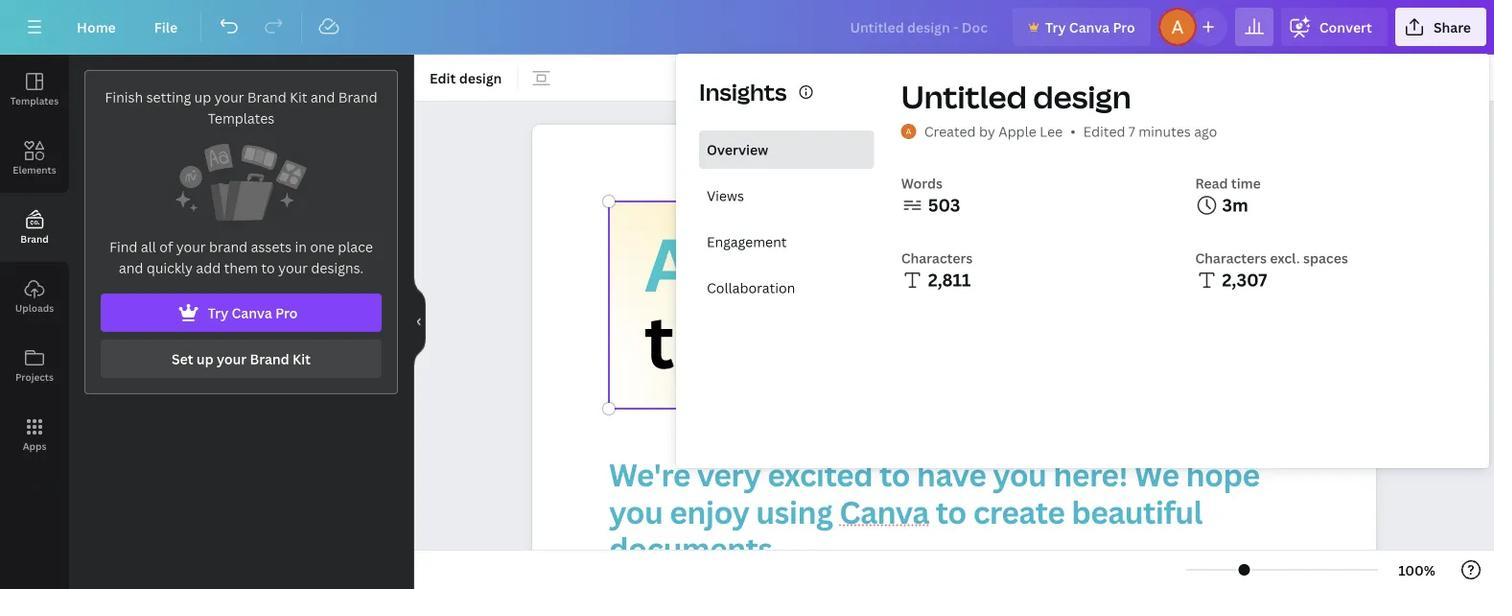 Task type: locate. For each thing, give the bounding box(es) containing it.
setting
[[146, 88, 191, 106]]

convert button
[[1282, 8, 1388, 46]]

0 vertical spatial try
[[1046, 18, 1066, 36]]

3m
[[1223, 193, 1249, 217]]

documents.
[[609, 527, 781, 569]]

file button
[[139, 8, 193, 46]]

design right edit
[[459, 69, 502, 87]]

1 vertical spatial try
[[208, 304, 228, 322]]

1 horizontal spatial and
[[311, 88, 335, 106]]

characters up 2,811
[[901, 249, 973, 267]]

to
[[261, 259, 275, 277], [645, 290, 719, 390], [880, 454, 910, 495], [936, 491, 967, 532]]

1 vertical spatial try canva pro
[[208, 304, 298, 322]]

pro inside main menu bar
[[1113, 18, 1136, 36]]

1 vertical spatial and
[[119, 259, 143, 277]]

your inside button
[[217, 350, 247, 368]]

excl.
[[1271, 249, 1301, 267]]

try canva pro inside main menu bar
[[1046, 18, 1136, 36]]

overview
[[707, 141, 769, 159]]

brand
[[247, 88, 287, 106], [338, 88, 378, 106], [20, 232, 49, 245], [250, 350, 289, 368]]

0 horizontal spatial templates
[[10, 94, 59, 107]]

views button
[[699, 177, 875, 215]]

up
[[194, 88, 211, 106], [197, 350, 214, 368]]

canva inside main menu bar
[[1070, 18, 1110, 36]]

pro for bottom try canva pro button
[[275, 304, 298, 322]]

up right set
[[197, 350, 214, 368]]

1 horizontal spatial templates
[[208, 109, 275, 127]]

file
[[154, 18, 178, 36]]

0 horizontal spatial try canva pro
[[208, 304, 298, 322]]

try canva pro button up untitled design
[[1013, 8, 1151, 46]]

1 horizontal spatial pro
[[1113, 18, 1136, 36]]

1 horizontal spatial try
[[1046, 18, 1066, 36]]

elements
[[13, 163, 56, 176]]

0 vertical spatial try canva pro
[[1046, 18, 1136, 36]]

0 horizontal spatial characters
[[901, 249, 973, 267]]

2,307
[[1223, 268, 1268, 292]]

read
[[1196, 174, 1229, 192]]

your
[[215, 88, 244, 106], [176, 237, 206, 256], [278, 259, 308, 277], [217, 350, 247, 368]]

1 vertical spatial templates
[[208, 109, 275, 127]]

engagement button
[[699, 223, 875, 261]]

1 horizontal spatial try canva pro
[[1046, 18, 1136, 36]]

quickly
[[147, 259, 193, 277]]

kit
[[290, 88, 307, 106], [293, 350, 311, 368]]

your inside finish setting up your brand kit and brand templates
[[215, 88, 244, 106]]

try for bottom try canva pro button
[[208, 304, 228, 322]]

0 horizontal spatial pro
[[275, 304, 298, 322]]

and inside finish setting up your brand kit and brand templates
[[311, 88, 335, 106]]

try down add
[[208, 304, 228, 322]]

0 horizontal spatial try
[[208, 304, 228, 322]]

you right have
[[993, 454, 1047, 495]]

0 horizontal spatial and
[[119, 259, 143, 277]]

1 vertical spatial up
[[197, 350, 214, 368]]

1 vertical spatial pro
[[275, 304, 298, 322]]

try for the top try canva pro button
[[1046, 18, 1066, 36]]

share
[[1434, 18, 1472, 36]]

collaboration button
[[699, 269, 875, 307]]

design inside button
[[459, 69, 502, 87]]

set
[[172, 350, 193, 368]]

design up •
[[1034, 76, 1132, 118]]

characters up "2,307" at top
[[1196, 249, 1267, 267]]

projects
[[15, 370, 54, 383]]

canva inside we're very excited to have you here! we hope you enjoy using canva to create beautiful documents.
[[840, 491, 930, 532]]

created
[[925, 122, 976, 141]]

your right "setting"
[[215, 88, 244, 106]]

0 vertical spatial templates
[[10, 94, 59, 107]]

you left enjoy
[[609, 491, 663, 532]]

hide image
[[413, 276, 426, 368]]

0 vertical spatial kit
[[290, 88, 307, 106]]

uploads button
[[0, 262, 69, 331]]

100%
[[1399, 561, 1436, 579]]

of
[[160, 237, 173, 256]]

and
[[311, 88, 335, 106], [119, 259, 143, 277]]

•
[[1071, 122, 1076, 141]]

share button
[[1396, 8, 1487, 46]]

here!
[[1054, 454, 1128, 495]]

have
[[917, 454, 986, 495]]

try canva pro button down them on the top of page
[[101, 294, 382, 332]]

create
[[973, 491, 1065, 532]]

pro
[[1113, 18, 1136, 36], [275, 304, 298, 322]]

templates
[[10, 94, 59, 107], [208, 109, 275, 127]]

finish setting up your brand kit and brand templates
[[105, 88, 378, 127]]

you
[[993, 454, 1047, 495], [609, 491, 663, 532]]

your right set
[[217, 350, 247, 368]]

try inside main menu bar
[[1046, 18, 1066, 36]]

try canva pro
[[1046, 18, 1136, 36], [208, 304, 298, 322]]

your right of
[[176, 237, 206, 256]]

insights
[[699, 76, 787, 107]]

kit inside button
[[293, 350, 311, 368]]

up right "setting"
[[194, 88, 211, 106]]

Design title text field
[[835, 8, 1005, 46]]

design
[[459, 69, 502, 87], [1034, 76, 1132, 118]]

welcome
[[920, 214, 1233, 313]]

0 vertical spatial and
[[311, 88, 335, 106]]

1 horizontal spatial you
[[993, 454, 1047, 495]]

2 characters from the left
[[1196, 249, 1267, 267]]

design for untitled design
[[1034, 76, 1132, 118]]

1 vertical spatial kit
[[293, 350, 311, 368]]

0 vertical spatial up
[[194, 88, 211, 106]]

collaboration
[[707, 279, 796, 297]]

characters
[[901, 249, 973, 267], [1196, 249, 1267, 267]]

try canva pro button
[[1013, 8, 1151, 46], [101, 294, 382, 332]]

side panel tab list
[[0, 55, 69, 469]]

0 horizontal spatial try canva pro button
[[101, 294, 382, 332]]

1 horizontal spatial design
[[1034, 76, 1132, 118]]

1 horizontal spatial characters
[[1196, 249, 1267, 267]]

untitled
[[901, 76, 1027, 118]]

home link
[[61, 8, 131, 46]]

apps
[[23, 439, 46, 452]]

0 horizontal spatial design
[[459, 69, 502, 87]]

2,811
[[928, 268, 971, 292]]

0 vertical spatial pro
[[1113, 18, 1136, 36]]

set up your brand kit
[[172, 350, 311, 368]]

1 vertical spatial try canva pro button
[[101, 294, 382, 332]]

finish
[[105, 88, 143, 106]]

503
[[928, 193, 961, 217]]

1 horizontal spatial try canva pro button
[[1013, 8, 1151, 46]]

try
[[1046, 18, 1066, 36], [208, 304, 228, 322]]

try up untitled design
[[1046, 18, 1066, 36]]

them
[[224, 259, 258, 277]]

1 characters from the left
[[901, 249, 973, 267]]

None text field
[[532, 125, 1377, 589]]



Task type: vqa. For each thing, say whether or not it's contained in the screenshot.
"by" in the right of the page
yes



Task type: describe. For each thing, give the bounding box(es) containing it.
all
[[141, 237, 156, 256]]

your down 'in'
[[278, 259, 308, 277]]

kit inside finish setting up your brand kit and brand templates
[[290, 88, 307, 106]]

engagement
[[707, 233, 787, 251]]

to canva docs 👋
[[645, 290, 1231, 390]]

words
[[901, 174, 943, 192]]

up inside set up your brand kit button
[[197, 350, 214, 368]]

lee
[[1040, 122, 1063, 141]]

brand inside set up your brand kit button
[[250, 350, 289, 368]]

uploads
[[15, 301, 54, 314]]

hope
[[1186, 454, 1260, 495]]

find
[[109, 237, 138, 256]]

pro for the top try canva pro button
[[1113, 18, 1136, 36]]

edit design button
[[422, 62, 510, 93]]

spaces
[[1304, 249, 1349, 267]]

overview button
[[699, 130, 875, 169]]

and inside find all of your brand assets in one place and quickly add them to your designs.
[[119, 259, 143, 277]]

templates button
[[0, 55, 69, 124]]

docs
[[968, 290, 1142, 390]]

to inside find all of your brand assets in one place and quickly add them to your designs.
[[261, 259, 275, 277]]

by
[[979, 122, 996, 141]]

0 vertical spatial try canva pro button
[[1013, 8, 1151, 46]]

find all of your brand assets in one place and quickly add them to your designs.
[[109, 237, 373, 277]]

ago
[[1195, 122, 1218, 141]]

read time
[[1196, 174, 1261, 192]]

time
[[1232, 174, 1261, 192]]

characters for characters
[[901, 249, 973, 267]]

one
[[310, 237, 335, 256]]

7
[[1129, 122, 1136, 141]]

place
[[338, 237, 373, 256]]

assets
[[251, 237, 292, 256]]

minutes
[[1139, 122, 1191, 141]]

a warm welcome
[[645, 214, 1233, 313]]

characters for characters excl. spaces
[[1196, 249, 1267, 267]]

we're
[[609, 454, 691, 495]]

add
[[196, 259, 221, 277]]

templates inside finish setting up your brand kit and brand templates
[[208, 109, 275, 127]]

very
[[697, 454, 761, 495]]

home
[[77, 18, 116, 36]]

main menu bar
[[0, 0, 1495, 55]]

brand
[[209, 237, 248, 256]]

warm
[[710, 214, 904, 313]]

projects button
[[0, 331, 69, 400]]

design for edit design
[[459, 69, 502, 87]]

0 horizontal spatial you
[[609, 491, 663, 532]]

convert
[[1320, 18, 1373, 36]]

created by apple lee • edited 7 minutes ago
[[925, 122, 1218, 141]]

characters excl. spaces
[[1196, 249, 1349, 267]]

excited
[[768, 454, 873, 495]]

beautiful
[[1072, 491, 1203, 532]]

in
[[295, 237, 307, 256]]

edit
[[430, 69, 456, 87]]

apple
[[999, 122, 1037, 141]]

we're very excited to have you here! we hope you enjoy using canva to create beautiful documents.
[[609, 454, 1267, 569]]

designs.
[[311, 259, 364, 277]]

👋
[[1159, 290, 1231, 390]]

we
[[1135, 454, 1180, 495]]

edit design
[[430, 69, 502, 87]]

none text field containing a warm welcome
[[532, 125, 1377, 589]]

a
[[645, 214, 694, 313]]

apps button
[[0, 400, 69, 469]]

enjoy
[[670, 491, 750, 532]]

100% button
[[1386, 555, 1449, 585]]

using
[[756, 491, 833, 532]]

elements button
[[0, 124, 69, 193]]

views
[[707, 187, 744, 205]]

brand inside brand button
[[20, 232, 49, 245]]

brand button
[[0, 193, 69, 262]]

templates inside templates button
[[10, 94, 59, 107]]

edited
[[1084, 122, 1126, 141]]

up inside finish setting up your brand kit and brand templates
[[194, 88, 211, 106]]

untitled design
[[901, 76, 1132, 118]]

set up your brand kit button
[[101, 340, 382, 378]]



